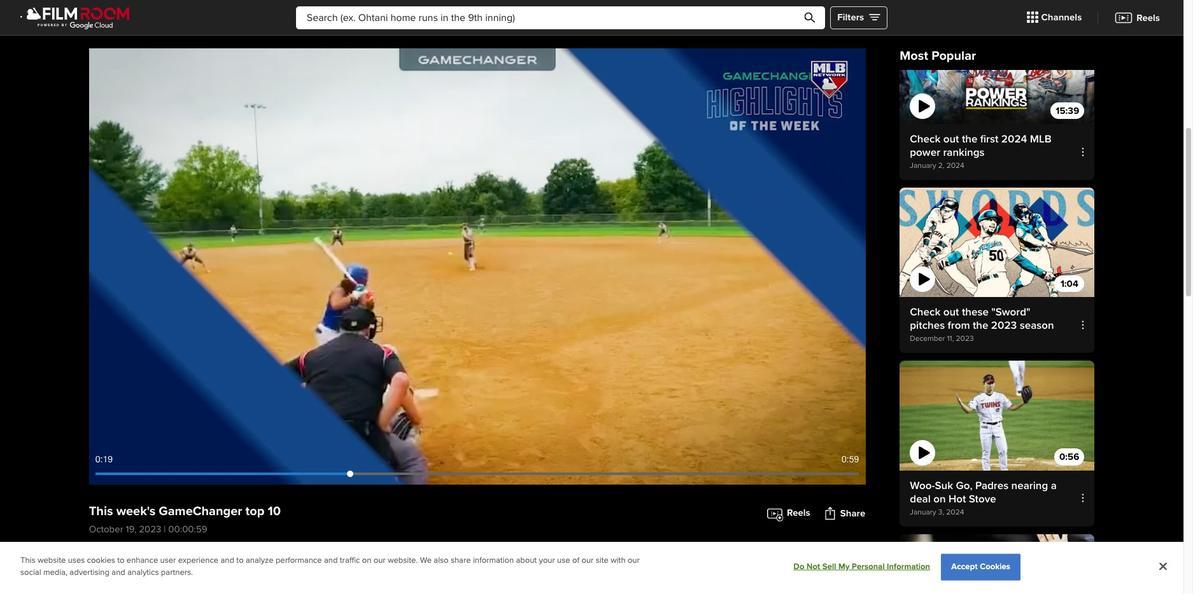 Task type: describe. For each thing, give the bounding box(es) containing it.
0 horizontal spatial and
[[112, 568, 125, 578]]

week's
[[116, 504, 156, 520]]

accept
[[951, 562, 978, 572]]

woo-
[[910, 479, 935, 492]]

play (space) image
[[122, 475, 131, 489]]

chance
[[420, 545, 452, 558]]

reels for the topmost reels button
[[1137, 12, 1160, 23]]

to left learn
[[146, 561, 154, 574]]

december
[[910, 334, 945, 344]]

mlb media player group
[[89, 48, 865, 490]]

season
[[1020, 319, 1054, 333]]

about
[[516, 556, 537, 566]]

this week's gamechanger top 10 october 19, 2023 | 00:00:59
[[89, 504, 281, 535]]

my
[[838, 562, 850, 572]]

nearing
[[1011, 479, 1048, 492]]

1 horizontal spatial and
[[221, 556, 234, 566]]

1:04
[[1060, 278, 1078, 290]]

more
[[182, 561, 205, 574]]

0:56
[[1059, 451, 1079, 463]]

visit
[[208, 561, 225, 574]]

january inside 'check out the first 2024 mlb power rankings january 2, 2024'
[[910, 161, 936, 171]]

2 our from the left
[[582, 556, 594, 566]]

1 our from the left
[[374, 556, 386, 566]]

cookies
[[87, 556, 115, 566]]

most popular
[[900, 48, 976, 64]]

woo-suk go nearing deal with padres image
[[900, 361, 1095, 471]]

accept cookies
[[951, 562, 1010, 572]]

volume slider
[[193, 479, 254, 485]]

on for social
[[325, 545, 336, 558]]

filters button
[[830, 6, 888, 29]]

the inside check out these "sword" pitches from the 2023 season december 11, 2023
[[973, 319, 988, 333]]

we
[[420, 556, 432, 566]]

subtitles/closed captions (c) image
[[812, 475, 829, 488]]

this for website
[[20, 556, 35, 566]]

also
[[434, 556, 449, 566]]

check out these "sword" pitches from the 2023 season december 11, 2023
[[910, 306, 1054, 344]]

0 vertical spatial 2024
[[1001, 133, 1027, 146]]

mute (m) image
[[166, 475, 184, 488]]

site
[[596, 556, 609, 566]]

0:19
[[95, 455, 113, 465]]

a inside submit your gamechanger highlights by tagging gc on social media for a chance to be featured, to learn more visit gc.com
[[412, 545, 417, 558]]

submit your gamechanger highlights by tagging gc on social media for a chance to be featured, to learn more visit gc.com
[[89, 545, 464, 574]]

reels for the bottom reels button
[[787, 508, 810, 519]]

most
[[900, 48, 928, 64]]

this for week's
[[89, 504, 113, 520]]

2023 for pitches
[[991, 319, 1017, 333]]

on for hot
[[933, 492, 946, 506]]

submit
[[89, 545, 120, 558]]

accept cookies button
[[941, 554, 1021, 581]]

traffic
[[340, 556, 360, 566]]

hot
[[949, 492, 966, 506]]

first mlb 2024 power rankings image
[[900, 15, 1095, 124]]

15:39
[[1056, 105, 1079, 116]]

0:59
[[842, 455, 859, 465]]

website.
[[388, 556, 418, 566]]

3,
[[938, 508, 944, 517]]

privacy alert dialog
[[0, 542, 1184, 595]]

mlb film room - powered by google cloud image
[[20, 5, 130, 30]]

on inside 'this website uses cookies to enhance user experience and to analyze performance and traffic on our website. we also share information about your use of our site with our social media, advertising and analytics partners.'
[[362, 556, 371, 566]]

social inside 'this website uses cookies to enhance user experience and to analyze performance and traffic on our website. we also share information about your use of our site with our social media, advertising and analytics partners.'
[[20, 568, 41, 578]]

current time: 0:19 element
[[95, 453, 113, 467]]

personal
[[852, 562, 885, 572]]

experience
[[178, 556, 218, 566]]

of
[[572, 556, 579, 566]]

social inside submit your gamechanger highlights by tagging gc on social media for a chance to be featured, to learn more visit gc.com
[[339, 545, 365, 558]]

padres
[[975, 479, 1009, 492]]

gamechanger for highlights
[[145, 545, 210, 558]]

top
[[245, 504, 265, 520]]

fullscreen (f) image
[[840, 475, 858, 488]]

for
[[397, 545, 409, 558]]

0 vertical spatial reels button
[[1105, 4, 1170, 31]]

mlb
[[1030, 133, 1052, 146]]

woo-suk go, padres nearing a deal on hot stove january 3, 2024
[[910, 479, 1057, 517]]

go,
[[956, 479, 973, 492]]

uses
[[68, 556, 85, 566]]

cookies
[[980, 562, 1010, 572]]

check out the first 2024 mlb power rankings january 2, 2024
[[910, 133, 1052, 171]]

share button
[[823, 502, 865, 525]]

sell
[[822, 562, 836, 572]]

channels button
[[1017, 4, 1091, 31]]

suk
[[935, 479, 953, 492]]

information
[[473, 556, 514, 566]]

these
[[962, 306, 989, 319]]

to right "cookies"
[[117, 556, 124, 566]]



Task type: locate. For each thing, give the bounding box(es) containing it.
0 vertical spatial check
[[910, 133, 941, 146]]

check inside check out these "sword" pitches from the 2023 season december 11, 2023
[[910, 306, 941, 319]]

your left the 'use'
[[539, 556, 555, 566]]

to left analyze
[[236, 556, 244, 566]]

social down website
[[20, 568, 41, 578]]

2023 for 10
[[139, 524, 161, 535]]

1 vertical spatial 2024
[[947, 161, 964, 171]]

enhance
[[127, 556, 158, 566]]

your up featured,
[[123, 545, 142, 558]]

2 vertical spatial 2023
[[139, 524, 161, 535]]

1 vertical spatial reels button
[[766, 502, 810, 525]]

and down "cookies"
[[112, 568, 125, 578]]

january
[[910, 161, 936, 171], [910, 508, 936, 517]]

and
[[221, 556, 234, 566], [324, 556, 338, 566], [112, 568, 125, 578]]

january down power
[[910, 161, 936, 171]]

1 vertical spatial gamechanger
[[145, 545, 210, 558]]

pitches
[[910, 319, 945, 333]]

on right gc
[[325, 545, 336, 558]]

1 horizontal spatial reels button
[[1105, 4, 1170, 31]]

1 vertical spatial social
[[20, 568, 41, 578]]

first
[[980, 133, 999, 146]]

out for these
[[943, 306, 959, 319]]

1 horizontal spatial your
[[539, 556, 555, 566]]

share
[[451, 556, 471, 566]]

Free text search text field
[[296, 6, 825, 29]]

0 vertical spatial a
[[1051, 479, 1057, 492]]

"sword" pitches from 2023 season image
[[900, 188, 1095, 298]]

0 horizontal spatial 2023
[[139, 524, 161, 535]]

check inside 'check out the first 2024 mlb power rankings january 2, 2024'
[[910, 133, 941, 146]]

website
[[37, 556, 66, 566]]

1 check from the top
[[910, 133, 941, 146]]

0 horizontal spatial reels
[[787, 508, 810, 519]]

share
[[840, 508, 865, 519]]

1 horizontal spatial a
[[1051, 479, 1057, 492]]

0 horizontal spatial on
[[325, 545, 336, 558]]

2024
[[1001, 133, 1027, 146], [947, 161, 964, 171], [946, 508, 964, 517]]

out for the
[[943, 133, 959, 146]]

analytics
[[127, 568, 159, 578]]

a right nearing at the bottom
[[1051, 479, 1057, 492]]

on inside submit your gamechanger highlights by tagging gc on social media for a chance to be featured, to learn more visit gc.com
[[325, 545, 336, 558]]

gamechanger inside submit your gamechanger highlights by tagging gc on social media for a chance to be featured, to learn more visit gc.com
[[145, 545, 210, 558]]

0 vertical spatial this
[[89, 504, 113, 520]]

deal
[[910, 492, 931, 506]]

1 horizontal spatial reels
[[1137, 12, 1160, 23]]

use
[[557, 556, 570, 566]]

featured,
[[103, 561, 143, 574]]

1 vertical spatial 2023
[[956, 334, 974, 344]]

seek slider slider
[[95, 471, 859, 477]]

2 out from the top
[[943, 306, 959, 319]]

10
[[268, 504, 281, 520]]

your inside submit your gamechanger highlights by tagging gc on social media for a chance to be featured, to learn more visit gc.com
[[123, 545, 142, 558]]

tagging
[[272, 545, 306, 558]]

october
[[89, 524, 123, 535]]

1 out from the top
[[943, 133, 959, 146]]

this inside 'this website uses cookies to enhance user experience and to analyze performance and traffic on our website. we also share information about your use of our site with our social media, advertising and analytics partners.'
[[20, 556, 35, 566]]

gamechanger up 00:00:59
[[159, 504, 242, 520]]

gc
[[308, 545, 322, 558]]

2024 inside woo-suk go, padres nearing a deal on hot stove january 3, 2024
[[946, 508, 964, 517]]

1 vertical spatial a
[[412, 545, 417, 558]]

rankings
[[943, 146, 985, 159]]

out up 2,
[[943, 133, 959, 146]]

out left these
[[943, 306, 959, 319]]

2 check from the top
[[910, 306, 941, 319]]

media
[[367, 545, 395, 558]]

on inside woo-suk go, padres nearing a deal on hot stove january 3, 2024
[[933, 492, 946, 506]]

the left first
[[962, 133, 978, 146]]

our left website. at the bottom left of the page
[[374, 556, 386, 566]]

0 vertical spatial out
[[943, 133, 959, 146]]

our
[[374, 556, 386, 566], [582, 556, 594, 566], [628, 556, 640, 566]]

the inside 'check out the first 2024 mlb power rankings january 2, 2024'
[[962, 133, 978, 146]]

0 horizontal spatial your
[[123, 545, 142, 558]]

out
[[943, 133, 959, 146], [943, 306, 959, 319]]

2 january from the top
[[910, 508, 936, 517]]

analyze
[[246, 556, 273, 566]]

gamechanger inside the this week's gamechanger top 10 october 19, 2023 | 00:00:59
[[159, 504, 242, 520]]

not
[[807, 562, 820, 572]]

social
[[339, 545, 365, 558], [20, 568, 41, 578]]

partners.
[[161, 568, 193, 578]]

2024 down "hot"
[[946, 508, 964, 517]]

back 15 seconds image
[[97, 475, 112, 488]]

gamechanger
[[159, 504, 242, 520], [145, 545, 210, 558]]

2 horizontal spatial on
[[933, 492, 946, 506]]

check for check out these "sword" pitches from the 2023 season
[[910, 306, 941, 319]]

your
[[123, 545, 142, 558], [539, 556, 555, 566]]

1 vertical spatial january
[[910, 508, 936, 517]]

2023 right 11,
[[956, 334, 974, 344]]

gamechanger for top
[[159, 504, 242, 520]]

and right gc
[[324, 556, 338, 566]]

our right of at the bottom left
[[582, 556, 594, 566]]

on
[[933, 492, 946, 506], [325, 545, 336, 558], [362, 556, 371, 566]]

2,
[[938, 161, 945, 171]]

0 horizontal spatial reels button
[[766, 502, 810, 525]]

on right traffic
[[362, 556, 371, 566]]

from
[[948, 319, 970, 333]]

1 vertical spatial out
[[943, 306, 959, 319]]

00:00:59
[[168, 524, 207, 535]]

19,
[[126, 524, 137, 535]]

performance
[[276, 556, 322, 566]]

a inside woo-suk go, padres nearing a deal on hot stove january 3, 2024
[[1051, 479, 1057, 492]]

highlights
[[213, 545, 256, 558]]

1 vertical spatial check
[[910, 306, 941, 319]]

channels
[[1041, 12, 1082, 23]]

2023 right these
[[991, 319, 1017, 333]]

on up 3,
[[933, 492, 946, 506]]

do not sell my personal information button
[[794, 555, 930, 580]]

0 vertical spatial gamechanger
[[159, 504, 242, 520]]

0 horizontal spatial our
[[374, 556, 386, 566]]

1 horizontal spatial our
[[582, 556, 594, 566]]

0 vertical spatial social
[[339, 545, 365, 558]]

2023
[[991, 319, 1017, 333], [956, 334, 974, 344], [139, 524, 161, 535]]

do
[[794, 562, 804, 572]]

check for check out the first 2024 mlb power rankings
[[910, 133, 941, 146]]

media,
[[43, 568, 67, 578]]

a right for at the bottom of page
[[412, 545, 417, 558]]

check up december
[[910, 306, 941, 319]]

to right also
[[455, 545, 464, 558]]

the
[[962, 133, 978, 146], [973, 319, 988, 333]]

with
[[611, 556, 626, 566]]

by
[[258, 545, 269, 558]]

1 vertical spatial reels
[[787, 508, 810, 519]]

forward 15 seconds image
[[141, 475, 156, 488]]

0 vertical spatial the
[[962, 133, 978, 146]]

reels button
[[1105, 4, 1170, 31], [766, 502, 810, 525]]

3 our from the left
[[628, 556, 640, 566]]

your inside 'this website uses cookies to enhance user experience and to analyze performance and traffic on our website. we also share information about your use of our site with our social media, advertising and analytics partners.'
[[539, 556, 555, 566]]

a
[[1051, 479, 1057, 492], [412, 545, 417, 558]]

january down deal
[[910, 508, 936, 517]]

2 horizontal spatial and
[[324, 556, 338, 566]]

1 vertical spatial the
[[973, 319, 988, 333]]

this
[[89, 504, 113, 520], [20, 556, 35, 566]]

out inside 'check out the first 2024 mlb power rankings january 2, 2024'
[[943, 133, 959, 146]]

check
[[910, 133, 941, 146], [910, 306, 941, 319]]

0 horizontal spatial this
[[20, 556, 35, 566]]

this website uses cookies to enhance user experience and to analyze performance and traffic on our website. we also share information about your use of our site with our social media, advertising and analytics partners.
[[20, 556, 640, 578]]

2024 right first
[[1001, 133, 1027, 146]]

stove
[[969, 492, 996, 506]]

0 vertical spatial january
[[910, 161, 936, 171]]

this up the october
[[89, 504, 113, 520]]

out inside check out these "sword" pitches from the 2023 season december 11, 2023
[[943, 306, 959, 319]]

user
[[160, 556, 176, 566]]

1 horizontal spatial on
[[362, 556, 371, 566]]

check up 2,
[[910, 133, 941, 146]]

2024 right 2,
[[947, 161, 964, 171]]

this left website
[[20, 556, 35, 566]]

advertising
[[70, 568, 109, 578]]

1 horizontal spatial 2023
[[956, 334, 974, 344]]

0 horizontal spatial social
[[20, 568, 41, 578]]

power
[[910, 146, 940, 159]]

1 horizontal spatial this
[[89, 504, 113, 520]]

reels
[[1137, 12, 1160, 23], [787, 508, 810, 519]]

2023 left |
[[139, 524, 161, 535]]

duration: 0:59 element
[[842, 453, 859, 467]]

and right experience
[[221, 556, 234, 566]]

2 vertical spatial 2024
[[946, 508, 964, 517]]

our right with
[[628, 556, 640, 566]]

1 vertical spatial this
[[20, 556, 35, 566]]

0 horizontal spatial a
[[412, 545, 417, 558]]

2 horizontal spatial 2023
[[991, 319, 1017, 333]]

january inside woo-suk go, padres nearing a deal on hot stove january 3, 2024
[[910, 508, 936, 517]]

the right from
[[973, 319, 988, 333]]

"sword"
[[991, 306, 1030, 319]]

be
[[89, 561, 101, 574]]

2 horizontal spatial our
[[628, 556, 640, 566]]

11,
[[947, 334, 954, 344]]

1 january from the top
[[910, 161, 936, 171]]

0 vertical spatial 2023
[[991, 319, 1017, 333]]

|
[[164, 524, 166, 535]]

social left media
[[339, 545, 365, 558]]

filters
[[837, 12, 864, 23]]

0 vertical spatial reels
[[1137, 12, 1160, 23]]

learn
[[157, 561, 179, 574]]

2023 inside the this week's gamechanger top 10 october 19, 2023 | 00:00:59
[[139, 524, 161, 535]]

1 horizontal spatial social
[[339, 545, 365, 558]]

kiner-falefa on being a blue jay image
[[900, 534, 1095, 595]]

information
[[887, 562, 930, 572]]

do not sell my personal information
[[794, 562, 930, 572]]

popular
[[932, 48, 976, 64]]

this inside the this week's gamechanger top 10 october 19, 2023 | 00:00:59
[[89, 504, 113, 520]]

gamechanger up learn
[[145, 545, 210, 558]]

gc.com
[[228, 561, 260, 574]]



Task type: vqa. For each thing, say whether or not it's contained in the screenshot.
Mariners sign 21 of 22 Draft picks, including Farmelo selections.
no



